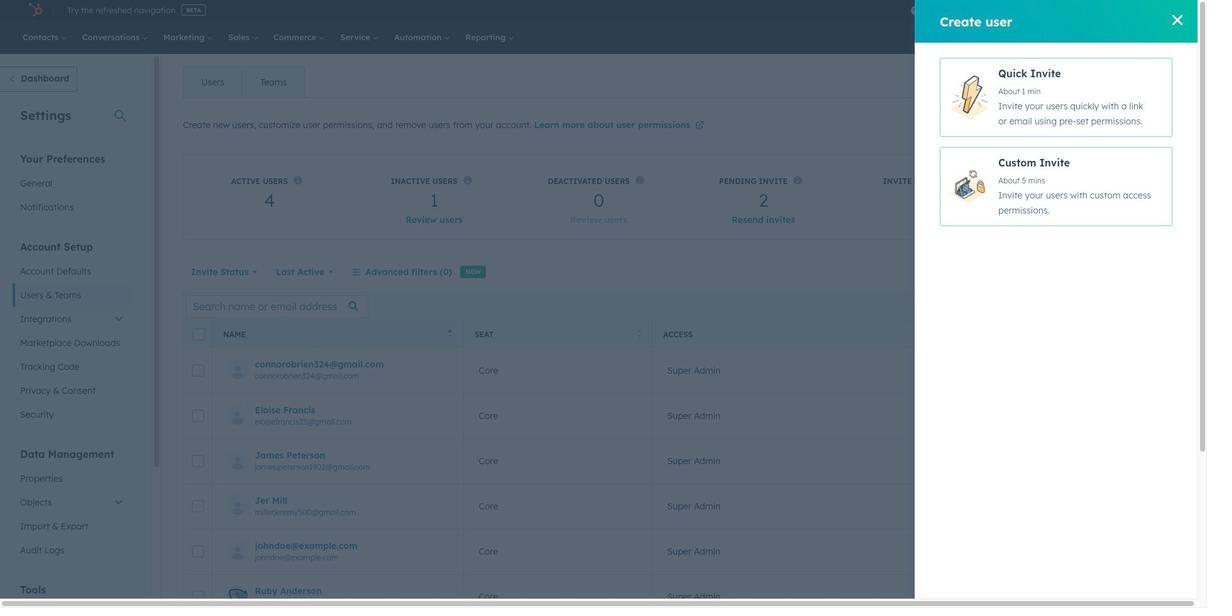 Task type: vqa. For each thing, say whether or not it's contained in the screenshot.
4th MAIN TEAM element from the bottom
yes



Task type: locate. For each thing, give the bounding box(es) containing it.
main team element
[[935, 349, 1124, 394], [935, 394, 1124, 439], [935, 439, 1124, 484], [935, 484, 1124, 530], [935, 530, 1124, 575]]

1 horizontal spatial link opens in a new window image
[[1134, 216, 1143, 226]]

menu
[[904, 0, 1183, 20]]

0 horizontal spatial link opens in a new window image
[[696, 121, 705, 131]]

3 main team element from the top
[[935, 439, 1124, 484]]

marketplaces image
[[996, 6, 1008, 17]]

column header
[[935, 321, 1125, 349]]

navigation
[[183, 67, 305, 98]]

your preferences element
[[13, 152, 131, 220]]

1 horizontal spatial link opens in a new window image
[[1134, 214, 1143, 229]]

0 vertical spatial link opens in a new window image
[[696, 119, 705, 134]]

1 vertical spatial link opens in a new window image
[[1134, 214, 1143, 229]]

1 vertical spatial link opens in a new window image
[[1134, 216, 1143, 226]]

None checkbox
[[941, 58, 1173, 137]]

None checkbox
[[941, 147, 1173, 226]]

close image
[[1173, 15, 1183, 25]]

account setup element
[[13, 240, 131, 427]]

Search name or email address search field
[[186, 295, 369, 318]]

0 horizontal spatial link opens in a new window image
[[696, 119, 705, 134]]

0 vertical spatial link opens in a new window image
[[696, 121, 705, 131]]

link opens in a new window image
[[696, 119, 705, 134], [1134, 214, 1143, 229]]

link opens in a new window image for the bottommost link opens in a new window image
[[1134, 216, 1143, 226]]

2 main team element from the top
[[935, 394, 1124, 439]]

link opens in a new window image
[[696, 121, 705, 131], [1134, 216, 1143, 226]]



Task type: describe. For each thing, give the bounding box(es) containing it.
4 main team element from the top
[[935, 484, 1124, 530]]

link opens in a new window image for link opens in a new window image to the left
[[696, 121, 705, 131]]

jer mill image
[[1091, 4, 1103, 16]]

5 main team element from the top
[[935, 530, 1124, 575]]

1 main team element from the top
[[935, 349, 1124, 394]]

Search HubSpot search field
[[1012, 26, 1154, 48]]

data management element
[[13, 448, 131, 563]]

ascending sort. press to sort descending. image
[[448, 329, 453, 338]]

press to sort. element
[[637, 329, 642, 340]]

ascending sort. press to sort descending. element
[[448, 329, 453, 340]]

press to sort. image
[[637, 329, 642, 338]]



